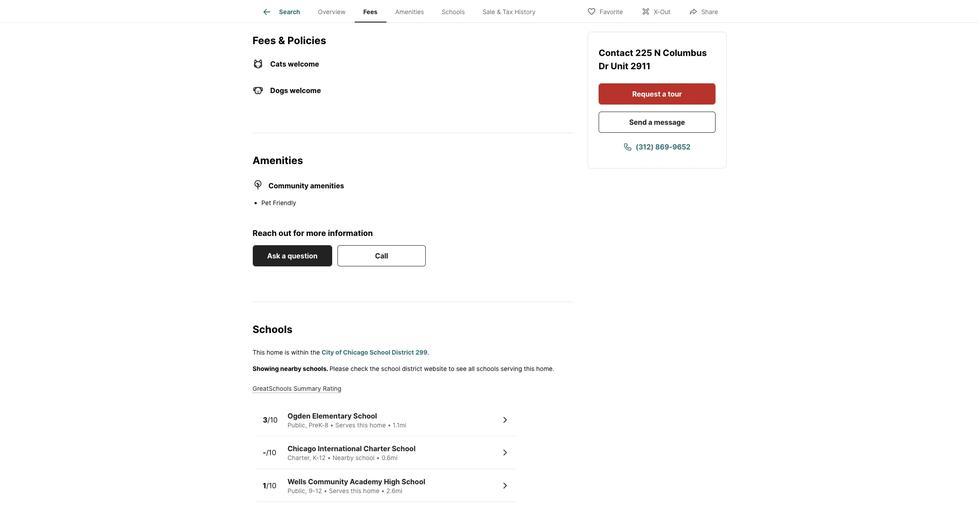 Task type: locate. For each thing, give the bounding box(es) containing it.
3 /10
[[263, 416, 278, 425]]

(312) 869-9652 button
[[599, 136, 716, 158]]

0 vertical spatial fees
[[364, 8, 378, 16]]

1 vertical spatial amenities
[[253, 154, 303, 167]]

1 vertical spatial /10
[[266, 449, 277, 457]]

1 vertical spatial community
[[308, 478, 348, 486]]

0 horizontal spatial chicago
[[288, 445, 316, 454]]

fees up cats
[[253, 34, 276, 47]]

9-
[[309, 487, 316, 495]]

fees
[[364, 8, 378, 16], [253, 34, 276, 47]]

• left 2.6mi
[[381, 487, 385, 495]]

school inside ogden elementary school public, prek-8 • serves this home • 1.1mi
[[354, 412, 377, 421]]

& left tax
[[497, 8, 501, 16]]

send a message button
[[599, 112, 716, 133]]

dr
[[599, 61, 609, 72]]

2 vertical spatial /10
[[266, 481, 277, 490]]

community up 9-
[[308, 478, 348, 486]]

2 vertical spatial this
[[351, 487, 362, 495]]

schools inside tab
[[442, 8, 465, 16]]

reach out for more information
[[253, 228, 373, 238]]

ask
[[267, 252, 280, 260]]

out
[[661, 8, 671, 15]]

1.1mi
[[393, 422, 407, 429]]

home.
[[537, 365, 555, 373]]

amenities right fees tab
[[396, 8, 424, 16]]

& up cats
[[278, 34, 285, 47]]

public, inside wells community academy high school public, 9-12 • serves this home • 2.6mi
[[288, 487, 307, 495]]

chicago inside "chicago international charter school charter, k-12 • nearby school • 0.6mi"
[[288, 445, 316, 454]]

2.6mi
[[387, 487, 403, 495]]

1 vertical spatial the
[[370, 365, 380, 373]]

this down academy at the left of page
[[351, 487, 362, 495]]

cats
[[270, 59, 286, 68]]

school down 'district' on the left bottom of the page
[[381, 365, 401, 373]]

0 vertical spatial schools
[[442, 8, 465, 16]]

serves right 9-
[[329, 487, 349, 495]]

a
[[662, 90, 667, 98], [649, 118, 653, 127], [282, 252, 286, 260]]

0 horizontal spatial a
[[282, 252, 286, 260]]

community amenities
[[269, 181, 344, 190]]

favorite button
[[580, 2, 631, 20]]

reach
[[253, 228, 277, 238]]

1 vertical spatial home
[[370, 422, 386, 429]]

tax
[[503, 8, 513, 16]]

public, down the wells
[[288, 487, 307, 495]]

1 vertical spatial fees
[[253, 34, 276, 47]]

a left tour
[[662, 90, 667, 98]]

a inside button
[[649, 118, 653, 127]]

(312)
[[636, 143, 654, 151]]

fees for fees & policies
[[253, 34, 276, 47]]

a for send
[[649, 118, 653, 127]]

dogs welcome
[[270, 86, 321, 95]]

1 vertical spatial serves
[[329, 487, 349, 495]]

2 vertical spatial a
[[282, 252, 286, 260]]

12 inside "chicago international charter school charter, k-12 • nearby school • 0.6mi"
[[319, 454, 326, 462]]

the right check
[[370, 365, 380, 373]]

school up 2.6mi
[[402, 478, 426, 486]]

fees right the overview
[[364, 8, 378, 16]]

n
[[655, 48, 661, 58]]

contact
[[599, 48, 636, 58]]

amenities inside tab
[[396, 8, 424, 16]]

0 vertical spatial amenities
[[396, 8, 424, 16]]

0 horizontal spatial &
[[278, 34, 285, 47]]

1 vertical spatial 12
[[316, 487, 322, 495]]

1 horizontal spatial fees
[[364, 8, 378, 16]]

0 vertical spatial /10
[[268, 416, 278, 425]]

share
[[702, 8, 719, 15]]

request a tour
[[633, 90, 682, 98]]

&
[[497, 8, 501, 16], [278, 34, 285, 47]]

1
[[263, 481, 266, 490]]

nearby
[[281, 365, 302, 373]]

1 vertical spatial a
[[649, 118, 653, 127]]

a right ask
[[282, 252, 286, 260]]

see
[[457, 365, 467, 373]]

sale & tax history
[[483, 8, 536, 16]]

check
[[351, 365, 368, 373]]

/10 left the wells
[[266, 481, 277, 490]]

this inside wells community academy high school public, 9-12 • serves this home • 2.6mi
[[351, 487, 362, 495]]

high
[[384, 478, 400, 486]]

12 down international
[[319, 454, 326, 462]]

home down academy at the left of page
[[363, 487, 380, 495]]

school down charter
[[356, 454, 375, 462]]

this left home.
[[524, 365, 535, 373]]

serves
[[336, 422, 356, 429], [329, 487, 349, 495]]

community up friendly at the top left of page
[[269, 181, 309, 190]]

& inside tab
[[497, 8, 501, 16]]

chicago up check
[[343, 349, 368, 356]]

sale & tax history tab
[[474, 1, 545, 23]]

send a message
[[629, 118, 685, 127]]

search
[[279, 8, 300, 16]]

0 vertical spatial public,
[[288, 422, 307, 429]]

schools tab
[[433, 1, 474, 23]]

0 horizontal spatial school
[[356, 454, 375, 462]]

1 horizontal spatial a
[[649, 118, 653, 127]]

1 vertical spatial public,
[[288, 487, 307, 495]]

12 down k-
[[316, 487, 322, 495]]

1 public, from the top
[[288, 422, 307, 429]]

information
[[328, 228, 373, 238]]

0 vertical spatial school
[[381, 365, 401, 373]]

to
[[449, 365, 455, 373]]

299
[[416, 349, 428, 356]]

school inside "chicago international charter school charter, k-12 • nearby school • 0.6mi"
[[356, 454, 375, 462]]

school up 0.6mi
[[392, 445, 416, 454]]

1 vertical spatial school
[[356, 454, 375, 462]]

& for tax
[[497, 8, 501, 16]]

a right send at the right
[[649, 118, 653, 127]]

search link
[[262, 7, 300, 17]]

869-
[[656, 143, 673, 151]]

this up charter
[[357, 422, 368, 429]]

(312) 869-9652 link
[[599, 136, 716, 158]]

history
[[515, 8, 536, 16]]

9652
[[673, 143, 691, 151]]

12
[[319, 454, 326, 462], [316, 487, 322, 495]]

0 vertical spatial 12
[[319, 454, 326, 462]]

2 public, from the top
[[288, 487, 307, 495]]

• down charter
[[377, 454, 380, 462]]

cats welcome
[[270, 59, 319, 68]]

0 vertical spatial welcome
[[288, 59, 319, 68]]

the left the city
[[311, 349, 320, 356]]

public, inside ogden elementary school public, prek-8 • serves this home • 1.1mi
[[288, 422, 307, 429]]

unit
[[611, 61, 629, 72]]

0 vertical spatial serves
[[336, 422, 356, 429]]

0 vertical spatial a
[[662, 90, 667, 98]]

1 horizontal spatial amenities
[[396, 8, 424, 16]]

tab list
[[253, 0, 552, 23]]

charter
[[364, 445, 390, 454]]

this home is within the city of chicago school district 299 .
[[253, 349, 430, 356]]

2 horizontal spatial a
[[662, 90, 667, 98]]

a for ask
[[282, 252, 286, 260]]

school
[[381, 365, 401, 373], [356, 454, 375, 462]]

school right elementary
[[354, 412, 377, 421]]

send
[[629, 118, 647, 127]]

/10 left ogden
[[268, 416, 278, 425]]

community
[[269, 181, 309, 190], [308, 478, 348, 486]]

0 horizontal spatial the
[[311, 349, 320, 356]]

x-out
[[654, 8, 671, 15]]

1 vertical spatial chicago
[[288, 445, 316, 454]]

1 vertical spatial &
[[278, 34, 285, 47]]

1 horizontal spatial schools
[[442, 8, 465, 16]]

this
[[524, 365, 535, 373], [357, 422, 368, 429], [351, 487, 362, 495]]

welcome down policies
[[288, 59, 319, 68]]

schools
[[477, 365, 499, 373]]

/10 left charter,
[[266, 449, 277, 457]]

tab list containing search
[[253, 0, 552, 23]]

serves down elementary
[[336, 422, 356, 429]]

fees inside tab
[[364, 8, 378, 16]]

1 vertical spatial schools
[[253, 324, 293, 336]]

of
[[336, 349, 342, 356]]

0 horizontal spatial fees
[[253, 34, 276, 47]]

& for policies
[[278, 34, 285, 47]]

overview tab
[[309, 1, 355, 23]]

1 horizontal spatial &
[[497, 8, 501, 16]]

schools
[[442, 8, 465, 16], [253, 324, 293, 336]]

3
[[263, 416, 268, 425]]

the
[[311, 349, 320, 356], [370, 365, 380, 373]]

1 vertical spatial this
[[357, 422, 368, 429]]

is
[[285, 349, 290, 356]]

share button
[[682, 2, 726, 20]]

2 vertical spatial home
[[363, 487, 380, 495]]

call link
[[338, 245, 426, 267]]

overview
[[318, 8, 346, 16]]

wells community academy high school public, 9-12 • serves this home • 2.6mi
[[288, 478, 426, 495]]

schools up this
[[253, 324, 293, 336]]

amenities up community amenities
[[253, 154, 303, 167]]

chicago up charter,
[[288, 445, 316, 454]]

home left is
[[267, 349, 283, 356]]

•
[[330, 422, 334, 429], [388, 422, 391, 429], [328, 454, 331, 462], [377, 454, 380, 462], [324, 487, 327, 495], [381, 487, 385, 495]]

0 vertical spatial &
[[497, 8, 501, 16]]

chicago international charter school charter, k-12 • nearby school • 0.6mi
[[288, 445, 416, 462]]

more
[[306, 228, 326, 238]]

1 horizontal spatial the
[[370, 365, 380, 373]]

1 horizontal spatial chicago
[[343, 349, 368, 356]]

fees for fees
[[364, 8, 378, 16]]

welcome
[[288, 59, 319, 68], [290, 86, 321, 95]]

225
[[636, 48, 652, 58]]

1 horizontal spatial school
[[381, 365, 401, 373]]

1 /10
[[263, 481, 277, 490]]

• right k-
[[328, 454, 331, 462]]

1 vertical spatial welcome
[[290, 86, 321, 95]]

0 vertical spatial community
[[269, 181, 309, 190]]

public, down ogden
[[288, 422, 307, 429]]

schools left sale
[[442, 8, 465, 16]]

public,
[[288, 422, 307, 429], [288, 487, 307, 495]]

home left 1.1mi
[[370, 422, 386, 429]]

this
[[253, 349, 265, 356]]

• left 1.1mi
[[388, 422, 391, 429]]

showing nearby schools. please check the school district website to see all schools serving this home.
[[253, 365, 555, 373]]

welcome right dogs
[[290, 86, 321, 95]]

0 horizontal spatial schools
[[253, 324, 293, 336]]

showing
[[253, 365, 279, 373]]

chicago
[[343, 349, 368, 356], [288, 445, 316, 454]]

/10 for 3
[[268, 416, 278, 425]]



Task type: vqa. For each thing, say whether or not it's contained in the screenshot.
12 inside the the chicago international charter school charter, k-12 • nearby school • 0.6mi
yes



Task type: describe. For each thing, give the bounding box(es) containing it.
for
[[293, 228, 305, 238]]

serves inside wells community academy high school public, 9-12 • serves this home • 2.6mi
[[329, 487, 349, 495]]

• right 8
[[330, 422, 334, 429]]

schools.
[[303, 365, 328, 373]]

city of chicago school district 299 link
[[322, 349, 428, 356]]

pet friendly
[[262, 199, 296, 206]]

2911
[[631, 61, 651, 72]]

ask a question button
[[253, 245, 332, 267]]

elementary
[[312, 412, 352, 421]]

friendly
[[273, 199, 296, 206]]

12 inside wells community academy high school public, 9-12 • serves this home • 2.6mi
[[316, 487, 322, 495]]

(312) 869-9652
[[636, 143, 691, 151]]

welcome for dogs welcome
[[290, 86, 321, 95]]

- /10
[[263, 449, 277, 457]]

ask a question
[[267, 252, 318, 260]]

this inside ogden elementary school public, prek-8 • serves this home • 1.1mi
[[357, 422, 368, 429]]

request
[[633, 90, 661, 98]]

fees tab
[[355, 1, 387, 23]]

• right 9-
[[324, 487, 327, 495]]

community inside wells community academy high school public, 9-12 • serves this home • 2.6mi
[[308, 478, 348, 486]]

nearby
[[333, 454, 354, 462]]

school inside "chicago international charter school charter, k-12 • nearby school • 0.6mi"
[[392, 445, 416, 454]]

wells
[[288, 478, 307, 486]]

district
[[392, 349, 414, 356]]

academy
[[350, 478, 383, 486]]

a for request
[[662, 90, 667, 98]]

0 vertical spatial chicago
[[343, 349, 368, 356]]

district
[[402, 365, 423, 373]]

serves inside ogden elementary school public, prek-8 • serves this home • 1.1mi
[[336, 422, 356, 429]]

tour
[[668, 90, 682, 98]]

x-
[[654, 8, 661, 15]]

within
[[291, 349, 309, 356]]

8
[[325, 422, 329, 429]]

0 vertical spatial the
[[311, 349, 320, 356]]

all
[[469, 365, 475, 373]]

school inside wells community academy high school public, 9-12 • serves this home • 2.6mi
[[402, 478, 426, 486]]

home inside ogden elementary school public, prek-8 • serves this home • 1.1mi
[[370, 422, 386, 429]]

international
[[318, 445, 362, 454]]

question
[[288, 252, 318, 260]]

dogs
[[270, 86, 288, 95]]

x-out button
[[634, 2, 678, 20]]

0 vertical spatial this
[[524, 365, 535, 373]]

225 n columbus dr unit 2911
[[599, 48, 707, 72]]

.
[[428, 349, 430, 356]]

school left 'district' on the left bottom of the page
[[370, 349, 391, 356]]

summary
[[294, 385, 321, 392]]

call button
[[338, 245, 426, 267]]

k-
[[313, 454, 319, 462]]

0.6mi
[[382, 454, 398, 462]]

greatschools summary rating link
[[253, 385, 342, 392]]

greatschools summary rating
[[253, 385, 342, 392]]

/10 for -
[[266, 449, 277, 457]]

0 vertical spatial home
[[267, 349, 283, 356]]

sale
[[483, 8, 495, 16]]

columbus
[[663, 48, 707, 58]]

0 horizontal spatial amenities
[[253, 154, 303, 167]]

pet
[[262, 199, 271, 206]]

greatschools
[[253, 385, 292, 392]]

charter,
[[288, 454, 311, 462]]

home inside wells community academy high school public, 9-12 • serves this home • 2.6mi
[[363, 487, 380, 495]]

/10 for 1
[[266, 481, 277, 490]]

please
[[330, 365, 349, 373]]

favorite
[[600, 8, 623, 15]]

serving
[[501, 365, 523, 373]]

welcome for cats welcome
[[288, 59, 319, 68]]

website
[[424, 365, 447, 373]]

-
[[263, 449, 266, 457]]

rating
[[323, 385, 342, 392]]

request a tour button
[[599, 83, 716, 105]]

amenities tab
[[387, 1, 433, 23]]

message
[[654, 118, 685, 127]]

policies
[[288, 34, 326, 47]]

city
[[322, 349, 334, 356]]



